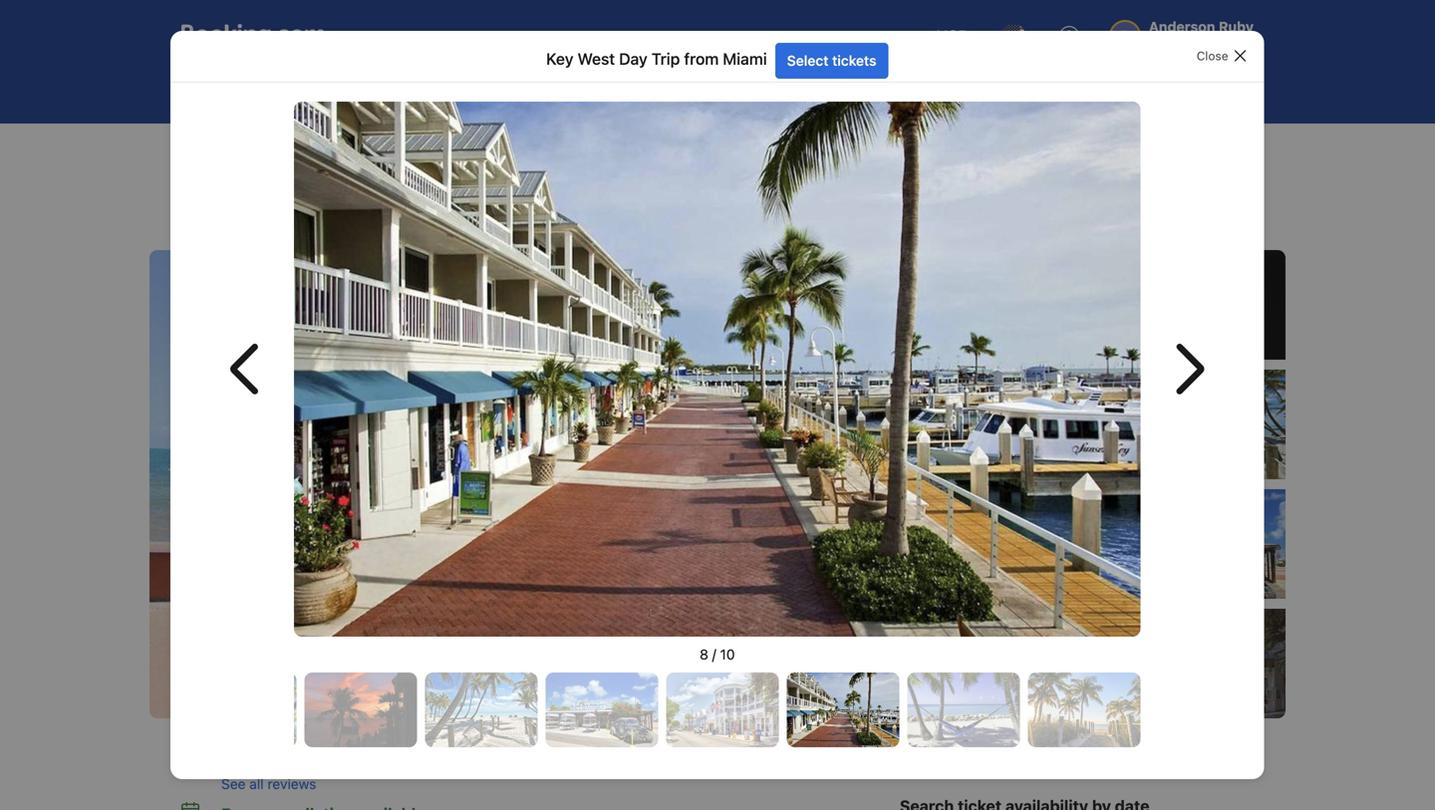 Task type: locate. For each thing, give the bounding box(es) containing it.
0 vertical spatial attractions
[[708, 81, 779, 98]]

flight + hotel
[[420, 81, 506, 98]]

west inside dialog
[[578, 50, 615, 69]]

photos
[[1210, 655, 1256, 672]]

trip inside key west day trip from miami a full-day guided tour to discover the island city of key west
[[346, 174, 390, 207]]

1 vertical spatial attractions
[[237, 142, 299, 156]]

all for show
[[1172, 655, 1187, 672]]

all right show
[[1172, 655, 1187, 672]]

show all 10 photos
[[1132, 655, 1256, 672]]

stays link
[[165, 68, 263, 112]]

miami up island on the top left of page
[[457, 174, 530, 207]]

key west day trip from miami up rentals at top left
[[547, 50, 767, 69]]

10 inside key west day trip from miami dialog
[[720, 646, 735, 663]]

key west day trip from miami up key west day trip from miami a full-day guided tour to discover the island city of key west
[[320, 142, 489, 156]]

1 vertical spatial attractions link
[[237, 140, 299, 158]]

10 left photos
[[1191, 655, 1206, 672]]

day up rentals at top left
[[619, 50, 648, 69]]

west up car rentals
[[578, 50, 615, 69]]

select
[[787, 52, 829, 69]]

1 vertical spatial all
[[249, 776, 264, 792]]

car rentals
[[572, 81, 642, 98]]

attractions
[[708, 81, 779, 98], [237, 142, 299, 156]]

west down flights
[[344, 142, 373, 156]]

2 horizontal spatial day
[[619, 50, 648, 69]]

0 vertical spatial key west day trip from miami
[[547, 50, 767, 69]]

10
[[720, 646, 735, 663], [1191, 655, 1206, 672]]

0 horizontal spatial trip
[[346, 174, 390, 207]]

city
[[501, 213, 527, 232]]

see all reviews
[[221, 776, 316, 792]]

0 horizontal spatial 10
[[720, 646, 735, 663]]

0 vertical spatial trip
[[652, 50, 680, 69]]

1 vertical spatial from
[[426, 142, 452, 156]]

west right of at left top
[[580, 213, 617, 232]]

all
[[1172, 655, 1187, 672], [249, 776, 264, 792]]

see
[[221, 776, 246, 792]]

all inside button
[[249, 776, 264, 792]]

2 vertical spatial miami
[[457, 174, 530, 207]]

1 horizontal spatial key west day trip from miami
[[547, 50, 767, 69]]

key right of at left top
[[550, 213, 576, 232]]

key
[[547, 50, 574, 69], [320, 142, 341, 156], [181, 174, 226, 207], [550, 213, 576, 232]]

all right "see"
[[249, 776, 264, 792]]

trip
[[652, 50, 680, 69], [401, 142, 423, 156], [346, 174, 390, 207]]

0 vertical spatial miami
[[723, 50, 767, 69]]

flight + hotel link
[[375, 68, 523, 112]]

attractions down stays on the top of page
[[237, 142, 299, 156]]

+
[[460, 81, 468, 98]]

reviews
[[268, 776, 316, 792]]

2 vertical spatial from
[[396, 174, 451, 207]]

day up key west day trip from miami a full-day guided tour to discover the island city of key west
[[376, 142, 398, 156]]

day inside key west day trip from miami a full-day guided tour to discover the island city of key west
[[295, 174, 341, 207]]

show
[[1132, 655, 1169, 672]]

2 vertical spatial trip
[[346, 174, 390, 207]]

1 vertical spatial key west day trip from miami
[[320, 142, 489, 156]]

miami left select
[[723, 50, 767, 69]]

from inside dialog
[[684, 50, 719, 69]]

from
[[684, 50, 719, 69], [426, 142, 452, 156], [396, 174, 451, 207]]

2 horizontal spatial trip
[[652, 50, 680, 69]]

west
[[578, 50, 615, 69], [344, 142, 373, 156], [231, 174, 289, 207], [580, 213, 617, 232]]

0 vertical spatial all
[[1172, 655, 1187, 672]]

1 horizontal spatial 10
[[1191, 655, 1206, 672]]

key up car
[[547, 50, 574, 69]]

0 horizontal spatial attractions link
[[237, 140, 299, 158]]

west up guided
[[231, 174, 289, 207]]

0 vertical spatial from
[[684, 50, 719, 69]]

1 horizontal spatial day
[[376, 142, 398, 156]]

day up 'tour'
[[295, 174, 341, 207]]

1 horizontal spatial all
[[1172, 655, 1187, 672]]

attractions down select tickets button
[[708, 81, 779, 98]]

0 vertical spatial day
[[619, 50, 648, 69]]

key west day trip from miami a full-day guided tour to discover the island city of key west
[[181, 174, 617, 232]]

1 horizontal spatial trip
[[401, 142, 423, 156]]

car
[[572, 81, 595, 98]]

from inside key west day trip from miami a full-day guided tour to discover the island city of key west
[[396, 174, 451, 207]]

attractions link
[[663, 68, 796, 112], [237, 140, 299, 158]]

miami
[[723, 50, 767, 69], [456, 142, 489, 156], [457, 174, 530, 207]]

day
[[619, 50, 648, 69], [376, 142, 398, 156], [295, 174, 341, 207]]

key west day trip from miami
[[547, 50, 767, 69], [320, 142, 489, 156]]

key down flights
[[320, 142, 341, 156]]

the
[[427, 213, 450, 232]]

miami down "+"
[[456, 142, 489, 156]]

10 right the /
[[720, 646, 735, 663]]

stays
[[210, 81, 246, 98]]

0 horizontal spatial day
[[295, 174, 341, 207]]

0 horizontal spatial all
[[249, 776, 264, 792]]

1 horizontal spatial attractions link
[[663, 68, 796, 112]]

2 vertical spatial day
[[295, 174, 341, 207]]

key west day trip from miami inside dialog
[[547, 50, 767, 69]]

0 horizontal spatial key west day trip from miami
[[320, 142, 489, 156]]

key up 'full-'
[[181, 174, 226, 207]]



Task type: describe. For each thing, give the bounding box(es) containing it.
0 vertical spatial attractions link
[[663, 68, 796, 112]]

1 horizontal spatial attractions
[[708, 81, 779, 98]]

airport taxis
[[845, 81, 923, 98]]

a
[[181, 213, 192, 232]]

airport taxis link
[[800, 68, 940, 112]]

island
[[454, 213, 497, 232]]

1 vertical spatial trip
[[401, 142, 423, 156]]

tour
[[309, 213, 339, 232]]

close
[[1197, 49, 1229, 63]]

10 for all
[[1191, 655, 1206, 672]]

flights link
[[267, 68, 371, 112]]

0 horizontal spatial attractions
[[237, 142, 299, 156]]

to
[[343, 213, 357, 232]]

car rentals link
[[527, 68, 659, 112]]

1 vertical spatial day
[[376, 142, 398, 156]]

/
[[713, 646, 717, 663]]

airport
[[845, 81, 889, 98]]

select tickets button
[[776, 43, 889, 79]]

trip inside key west day trip from miami dialog
[[652, 50, 680, 69]]

8 / 10
[[700, 646, 735, 663]]

full-
[[196, 213, 225, 232]]

hotel
[[472, 81, 506, 98]]

guided
[[255, 213, 305, 232]]

taxis
[[893, 81, 923, 98]]

see all reviews button
[[221, 775, 868, 794]]

key inside key west day trip from miami dialog
[[547, 50, 574, 69]]

day
[[225, 213, 251, 232]]

tickets
[[833, 52, 877, 69]]

rentals
[[599, 81, 642, 98]]

flights
[[311, 81, 354, 98]]

miami inside dialog
[[723, 50, 767, 69]]

miami inside key west day trip from miami a full-day guided tour to discover the island city of key west
[[457, 174, 530, 207]]

booking.com image
[[181, 24, 325, 48]]

1 vertical spatial miami
[[456, 142, 489, 156]]

of
[[531, 213, 546, 232]]

8
[[700, 646, 709, 663]]

all for see
[[249, 776, 264, 792]]

discover
[[361, 213, 423, 232]]

key west day trip from miami dialog
[[171, 31, 1265, 780]]

select tickets
[[787, 52, 877, 69]]

day inside dialog
[[619, 50, 648, 69]]

10 for /
[[720, 646, 735, 663]]

flight
[[420, 81, 456, 98]]



Task type: vqa. For each thing, say whether or not it's contained in the screenshot.
rightmost Attractions link
yes



